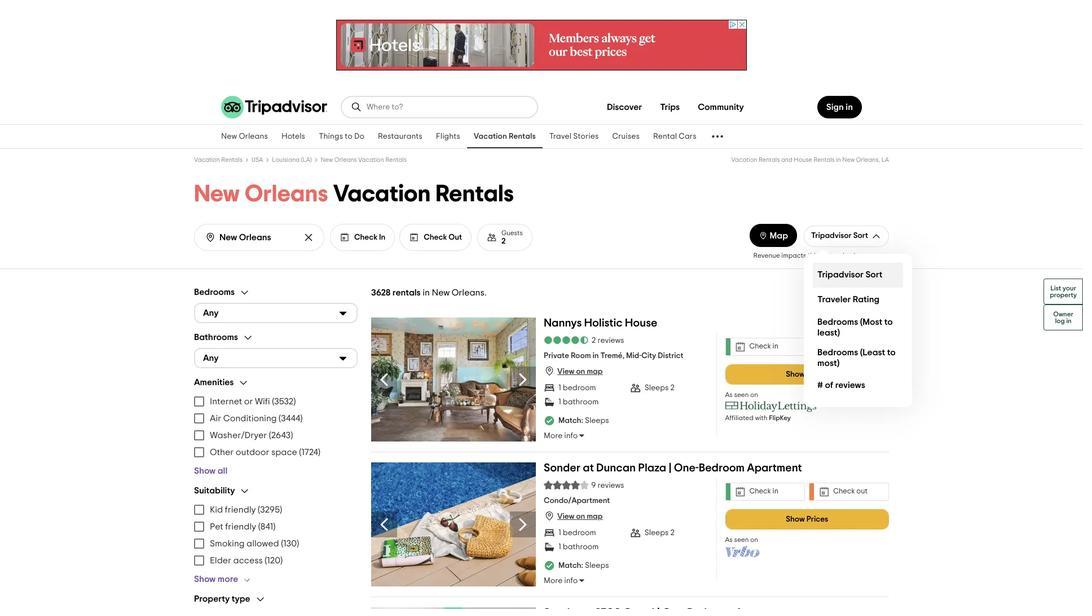 Task type: describe. For each thing, give the bounding box(es) containing it.
revenue impacts this sort order. learn more
[[753, 252, 889, 259]]

(least
[[860, 348, 885, 357]]

bedroom
[[699, 462, 745, 474]]

things to do link
[[312, 125, 371, 148]]

show prices button for sonder at duncan plaza | one-bedroom apartment
[[725, 509, 889, 529]]

new orleans
[[221, 133, 268, 140]]

at
[[583, 462, 594, 474]]

on up vrbo.com logo
[[750, 536, 758, 543]]

learn
[[854, 252, 872, 259]]

show all button
[[194, 465, 227, 476]]

elder access (120)
[[210, 556, 283, 565]]

rentals left usa link
[[221, 157, 243, 163]]

friendly for pet
[[225, 522, 256, 531]]

property
[[194, 595, 230, 604]]

out for sonder at duncan plaza | one-bedroom apartment
[[857, 488, 868, 495]]

nannys holistic house, vacation rental in new orleans image
[[371, 317, 536, 441]]

view on map for nannys
[[557, 368, 603, 376]]

as for sonder at duncan plaza | one-bedroom apartment
[[725, 536, 733, 543]]

of
[[825, 381, 833, 390]]

bedrooms (most to least)
[[817, 317, 893, 337]]

washer/dryer (2643)
[[210, 431, 293, 440]]

on down room
[[576, 368, 585, 376]]

as seen on for sonder at duncan plaza | one-bedroom apartment
[[725, 536, 758, 543]]

private
[[544, 352, 569, 360]]

flights
[[436, 133, 460, 140]]

one-
[[674, 462, 699, 474]]

map
[[770, 231, 788, 240]]

rentals left travel
[[509, 133, 536, 140]]

reviews for sonder at duncan plaza | one-bedroom apartment
[[598, 482, 624, 489]]

check in for nannys holistic house
[[749, 343, 778, 350]]

sonder at 1500 canal | one-bedroom apartment, vacation rental in new orleans image
[[371, 607, 536, 609]]

other
[[210, 448, 234, 457]]

0 vertical spatial house
[[794, 157, 812, 163]]

trips button
[[651, 96, 689, 118]]

amenities
[[194, 378, 234, 387]]

rentals down restaurants
[[385, 157, 407, 163]]

list your property
[[1050, 285, 1077, 298]]

affiliated
[[725, 414, 754, 421]]

sonder at duncan plaza | one-bedroom apartment link
[[544, 462, 802, 478]]

seen for nannys holistic house
[[734, 391, 749, 398]]

access
[[233, 556, 263, 565]]

all
[[218, 466, 227, 475]]

outdoor
[[236, 448, 269, 457]]

show more button
[[194, 573, 256, 585]]

nannys holistic house link
[[544, 317, 657, 333]]

search image for the bottom "search" search box
[[205, 232, 216, 243]]

community button
[[689, 96, 753, 118]]

kid
[[210, 505, 223, 514]]

bedroom for nannys
[[563, 384, 596, 392]]

sonder at duncan plaza | one-bedroom apartment, vacation rental in new orleans image
[[371, 462, 536, 586]]

pet
[[210, 522, 223, 531]]

1 vertical spatial vacation rentals
[[194, 157, 243, 163]]

to inside things to do link
[[345, 133, 353, 140]]

vrbo.com logo image
[[725, 546, 760, 557]]

out for nannys holistic house
[[857, 343, 868, 350]]

any button for bedrooms
[[194, 303, 358, 323]]

louisiana
[[272, 157, 300, 163]]

and
[[781, 157, 793, 163]]

louisiana (la) link
[[272, 157, 312, 163]]

1 bedroom for sonder
[[558, 529, 596, 537]]

any button for bathrooms
[[194, 348, 358, 368]]

your
[[1063, 285, 1076, 292]]

to for bedrooms (least to most)
[[887, 348, 896, 357]]

owner log in
[[1053, 311, 1073, 324]]

tripadvisor inside popup button
[[811, 232, 852, 240]]

bedrooms for bedrooms (most to least)
[[817, 317, 858, 326]]

as for nannys holistic house
[[725, 391, 733, 398]]

group containing bedrooms
[[194, 287, 358, 323]]

travel stories
[[549, 133, 599, 140]]

check in
[[354, 233, 385, 241]]

reviews for nannys holistic house
[[598, 337, 624, 344]]

map button
[[749, 224, 797, 247]]

vacation right flights link
[[474, 133, 507, 140]]

(841)
[[258, 522, 276, 531]]

private room in tremé, mid-city district
[[544, 352, 683, 360]]

9 reviews
[[591, 482, 624, 489]]

show up holidaylettings.com logo
[[786, 370, 805, 378]]

menu for amenities
[[194, 393, 358, 461]]

other outdoor space (1724)
[[210, 448, 320, 457]]

mid-
[[626, 352, 642, 360]]

do
[[354, 133, 364, 140]]

check out button
[[400, 224, 472, 251]]

wifi
[[255, 397, 270, 406]]

1 vertical spatial reviews
[[835, 381, 865, 390]]

2 vertical spatial orleans
[[245, 182, 328, 206]]

3628
[[371, 288, 391, 297]]

on up holidaylettings.com logo
[[750, 391, 758, 398]]

|
[[669, 462, 672, 474]]

order.
[[834, 252, 852, 259]]

rental cars
[[653, 133, 697, 140]]

hotels
[[281, 133, 305, 140]]

internet
[[210, 397, 242, 406]]

match: for nannys
[[558, 417, 583, 425]]

0 horizontal spatial vacation rentals link
[[194, 157, 243, 163]]

advertisement region
[[336, 20, 747, 71]]

2 1 from the top
[[558, 398, 561, 406]]

group containing bathrooms
[[194, 332, 358, 368]]

tremé,
[[601, 352, 625, 360]]

conditioning
[[223, 414, 277, 423]]

new orleans vacation rentals link
[[321, 157, 407, 163]]

3 1 from the top
[[558, 529, 561, 537]]

discover button
[[598, 96, 651, 118]]

seen for sonder at duncan plaza | one-bedroom apartment
[[734, 536, 749, 543]]

(3295)
[[258, 505, 282, 514]]

(la)
[[301, 157, 312, 163]]

internet or wifi (3532)
[[210, 397, 296, 406]]

show prices button for nannys holistic house
[[725, 364, 889, 384]]

usa link
[[251, 157, 263, 163]]

view for sonder
[[557, 513, 574, 521]]

group containing amenities
[[194, 377, 358, 476]]

1 horizontal spatial more
[[873, 252, 889, 259]]

cruises link
[[606, 125, 646, 148]]

orleans.
[[452, 288, 487, 297]]

new orleans link
[[214, 125, 275, 148]]

list
[[1051, 285, 1061, 292]]

flipkey
[[769, 414, 791, 421]]

washer/dryer
[[210, 431, 267, 440]]

(130)
[[281, 539, 299, 548]]

any for bathrooms
[[203, 354, 219, 363]]

space
[[271, 448, 297, 457]]

rentals
[[393, 288, 421, 297]]

elder
[[210, 556, 231, 565]]

1 vertical spatial search search field
[[219, 232, 294, 243]]

group containing suitability
[[194, 485, 358, 585]]

check in button
[[330, 224, 395, 251]]

bathroom for nannys
[[563, 398, 599, 406]]

check out
[[424, 233, 462, 241]]

1 bathroom for sonder
[[558, 543, 599, 551]]

(3444)
[[279, 414, 303, 423]]

(3532)
[[272, 397, 296, 406]]

rental
[[653, 133, 677, 140]]

orleans,
[[856, 157, 880, 163]]

bedroom for sonder
[[563, 529, 596, 537]]

1 bedroom for nannys
[[558, 384, 596, 392]]

sonder at duncan plaza | one-bedroom apartment
[[544, 462, 802, 474]]

pet friendly (841)
[[210, 522, 276, 531]]

info for nannys
[[564, 432, 578, 440]]

traveler
[[817, 295, 851, 304]]

check out for nannys holistic house
[[833, 343, 868, 350]]

match: sleeps for holistic
[[558, 417, 609, 425]]

show prices for sonder at duncan plaza | one-bedroom apartment
[[786, 515, 828, 523]]

usa
[[251, 157, 263, 163]]

map for holistic
[[587, 368, 603, 376]]

smoking allowed (130)
[[210, 539, 299, 548]]

4 1 from the top
[[558, 543, 561, 551]]

1 bathroom for nannys
[[558, 398, 599, 406]]

1 horizontal spatial vacation rentals link
[[467, 125, 543, 148]]

bathrooms
[[194, 333, 238, 342]]

friendly for kid
[[225, 505, 256, 514]]



Task type: vqa. For each thing, say whether or not it's contained in the screenshot.
Internet
yes



Task type: locate. For each thing, give the bounding box(es) containing it.
1 bathroom from the top
[[563, 398, 599, 406]]

1 prices from the top
[[807, 370, 828, 378]]

1 group from the top
[[194, 287, 358, 323]]

2 check in from the top
[[749, 488, 778, 495]]

1 check in from the top
[[749, 343, 778, 350]]

#
[[817, 381, 823, 390]]

as up affiliated
[[725, 391, 733, 398]]

match:
[[558, 417, 583, 425], [558, 562, 583, 570]]

1 as from the top
[[725, 391, 733, 398]]

2 match: sleeps from the top
[[558, 562, 609, 570]]

prices for nannys holistic house
[[807, 370, 828, 378]]

to for bedrooms (most to least)
[[884, 317, 893, 326]]

1 vertical spatial any button
[[194, 348, 358, 368]]

house up mid-
[[625, 317, 657, 329]]

2 vertical spatial to
[[887, 348, 896, 357]]

(2643)
[[269, 431, 293, 440]]

0 vertical spatial view on map button
[[544, 366, 603, 377]]

bathroom down condo/apartment
[[563, 543, 599, 551]]

0 vertical spatial bedroom
[[563, 384, 596, 392]]

vacation rentals and house rentals in new orleans, la
[[731, 157, 889, 163]]

bedrooms for bedrooms (least to most)
[[817, 348, 858, 357]]

0 vertical spatial sort
[[853, 232, 868, 240]]

friendly down the kid friendly (3295)
[[225, 522, 256, 531]]

2 view on map button from the top
[[544, 511, 603, 522]]

property
[[1050, 292, 1077, 298]]

show more
[[194, 575, 238, 584]]

2 seen from the top
[[734, 536, 749, 543]]

map down room
[[587, 368, 603, 376]]

house right and
[[794, 157, 812, 163]]

any
[[203, 309, 219, 318], [203, 354, 219, 363]]

0 vertical spatial info
[[564, 432, 578, 440]]

0 vertical spatial sleeps 2
[[645, 384, 675, 392]]

1 bedroom down condo/apartment
[[558, 529, 596, 537]]

0 vertical spatial prices
[[807, 370, 828, 378]]

2 bathroom from the top
[[563, 543, 599, 551]]

duncan
[[596, 462, 636, 474]]

1 vertical spatial as
[[725, 536, 733, 543]]

sort
[[853, 232, 868, 240], [866, 270, 883, 279]]

check in for sonder at duncan plaza | one-bedroom apartment
[[749, 488, 778, 495]]

orleans inside new orleans link
[[239, 133, 268, 140]]

la
[[882, 157, 889, 163]]

1 vertical spatial show prices button
[[725, 509, 889, 529]]

0 vertical spatial show prices
[[786, 370, 828, 378]]

sonder
[[544, 462, 581, 474]]

check out for sonder at duncan plaza | one-bedroom apartment
[[833, 488, 868, 495]]

2 any from the top
[[203, 354, 219, 363]]

2 menu from the top
[[194, 501, 358, 569]]

reviews right of
[[835, 381, 865, 390]]

more
[[544, 432, 563, 440], [544, 577, 563, 585]]

0 vertical spatial bedrooms
[[194, 288, 235, 297]]

search search field left clear image
[[219, 232, 294, 243]]

sort down learn more link
[[866, 270, 883, 279]]

0 vertical spatial tripadvisor
[[811, 232, 852, 240]]

sleeps 2 for duncan
[[645, 529, 675, 537]]

0 vertical spatial tripadvisor sort
[[811, 232, 868, 240]]

nannys
[[544, 317, 582, 329]]

sleeps
[[645, 384, 669, 392], [585, 417, 609, 425], [645, 529, 669, 537], [585, 562, 609, 570]]

log
[[1055, 318, 1065, 324]]

show inside "dropdown button"
[[194, 575, 216, 584]]

1 vertical spatial match: sleeps
[[558, 562, 609, 570]]

2 map from the top
[[587, 513, 603, 521]]

guests
[[502, 229, 523, 236]]

restaurants
[[378, 133, 422, 140]]

1 vertical spatial tripadvisor
[[817, 270, 864, 279]]

orleans
[[239, 133, 268, 140], [334, 157, 357, 163], [245, 182, 328, 206]]

sign
[[826, 103, 844, 112]]

more for nannys holistic house
[[544, 432, 563, 440]]

more
[[873, 252, 889, 259], [218, 575, 238, 584]]

1 horizontal spatial vacation rentals
[[474, 133, 536, 140]]

1 more info from the top
[[544, 432, 578, 440]]

1 vertical spatial friendly
[[225, 522, 256, 531]]

1 vertical spatial 1 bathroom
[[558, 543, 599, 551]]

1 1 bathroom from the top
[[558, 398, 599, 406]]

rentals
[[509, 133, 536, 140], [221, 157, 243, 163], [385, 157, 407, 163], [759, 157, 780, 163], [814, 157, 835, 163], [436, 182, 514, 206]]

match: sleeps for at
[[558, 562, 609, 570]]

0 vertical spatial show prices button
[[725, 364, 889, 384]]

house inside "link"
[[625, 317, 657, 329]]

0 vertical spatial check in
[[749, 343, 778, 350]]

rentals left and
[[759, 157, 780, 163]]

view on map down room
[[557, 368, 603, 376]]

with
[[755, 414, 768, 421]]

0 vertical spatial more
[[544, 432, 563, 440]]

more down "elder"
[[218, 575, 238, 584]]

hotels link
[[275, 125, 312, 148]]

3 group from the top
[[194, 377, 358, 476]]

orleans down louisiana
[[245, 182, 328, 206]]

air
[[210, 414, 221, 423]]

new
[[221, 133, 237, 140], [321, 157, 333, 163], [842, 157, 855, 163], [194, 182, 240, 206], [432, 288, 450, 297]]

house
[[794, 157, 812, 163], [625, 317, 657, 329]]

on down condo/apartment
[[576, 513, 585, 521]]

1 bedroom from the top
[[563, 384, 596, 392]]

0 vertical spatial more info
[[544, 432, 578, 440]]

2 inside guests 2
[[502, 237, 506, 245]]

bedrooms up least)
[[817, 317, 858, 326]]

view on map for sonder
[[557, 513, 603, 521]]

2 group from the top
[[194, 332, 358, 368]]

more right learn
[[873, 252, 889, 259]]

discover
[[607, 103, 642, 112]]

None search field
[[342, 97, 537, 117]]

1 vertical spatial as seen on
[[725, 536, 758, 543]]

2 vertical spatial reviews
[[598, 482, 624, 489]]

1 vertical spatial more info
[[544, 577, 578, 585]]

orleans up usa link
[[239, 133, 268, 140]]

1 vertical spatial info
[[564, 577, 578, 585]]

vacation rentals down new orleans link
[[194, 157, 243, 163]]

clear image
[[303, 232, 314, 243]]

1 vertical spatial seen
[[734, 536, 749, 543]]

map for at
[[587, 513, 603, 521]]

1 vertical spatial 1 bedroom
[[558, 529, 596, 537]]

bedrooms inside the bedrooms (most to least)
[[817, 317, 858, 326]]

0 vertical spatial seen
[[734, 391, 749, 398]]

1 vertical spatial menu
[[194, 501, 358, 569]]

orleans for new orleans vacation rentals link
[[334, 157, 357, 163]]

tripadvisor sort down 'order.'
[[817, 270, 883, 279]]

2 any button from the top
[[194, 348, 358, 368]]

cars
[[679, 133, 697, 140]]

1 any from the top
[[203, 309, 219, 318]]

vacation rentals link down new orleans link
[[194, 157, 243, 163]]

1 vertical spatial view on map button
[[544, 511, 603, 522]]

match: sleeps
[[558, 417, 609, 425], [558, 562, 609, 570]]

0 vertical spatial 1 bedroom
[[558, 384, 596, 392]]

1 out from the top
[[857, 343, 868, 350]]

1 check out from the top
[[833, 343, 868, 350]]

0 vertical spatial vacation rentals link
[[467, 125, 543, 148]]

vacation down new orleans link
[[194, 157, 220, 163]]

0 vertical spatial search search field
[[367, 102, 528, 112]]

2 as from the top
[[725, 536, 733, 543]]

1 vertical spatial bedroom
[[563, 529, 596, 537]]

2 as seen on from the top
[[725, 536, 758, 543]]

0 vertical spatial check out
[[833, 343, 868, 350]]

this
[[808, 252, 819, 259]]

rentals right and
[[814, 157, 835, 163]]

1 vertical spatial bedrooms
[[817, 317, 858, 326]]

1 vertical spatial prices
[[807, 515, 828, 523]]

more inside "dropdown button"
[[218, 575, 238, 584]]

as seen on up affiliated
[[725, 391, 758, 398]]

bedroom down room
[[563, 384, 596, 392]]

travel stories link
[[543, 125, 606, 148]]

1 vertical spatial check out
[[833, 488, 868, 495]]

1 vertical spatial house
[[625, 317, 657, 329]]

check in
[[749, 343, 778, 350], [749, 488, 778, 495]]

2 view from the top
[[557, 513, 574, 521]]

1 vertical spatial sleeps 2
[[645, 529, 675, 537]]

things to do
[[319, 133, 364, 140]]

reviews right '9'
[[598, 482, 624, 489]]

tripadvisor sort inside 'tripadvisor sort' popup button
[[811, 232, 868, 240]]

1 vertical spatial out
[[857, 488, 868, 495]]

(most
[[860, 317, 882, 326]]

show left the all
[[194, 466, 216, 475]]

rentals up out
[[436, 182, 514, 206]]

2 1 bathroom from the top
[[558, 543, 599, 551]]

2 out from the top
[[857, 488, 868, 495]]

0 vertical spatial menu
[[194, 393, 358, 461]]

traveler rating
[[817, 295, 880, 304]]

vacation left and
[[731, 157, 757, 163]]

show down apartment
[[786, 515, 805, 523]]

list box containing tripadvisor sort
[[804, 254, 912, 407]]

2 sleeps 2 from the top
[[645, 529, 675, 537]]

vacation rentals link
[[467, 125, 543, 148], [194, 157, 243, 163]]

view on map button down condo/apartment
[[544, 511, 603, 522]]

new orleans vacation rentals
[[321, 157, 407, 163], [194, 182, 514, 206]]

2 more info from the top
[[544, 577, 578, 585]]

new orleans vacation rentals down do
[[321, 157, 407, 163]]

learn more link
[[854, 252, 889, 259]]

sign in link
[[817, 96, 862, 118]]

as seen on for nannys holistic house
[[725, 391, 758, 398]]

view down condo/apartment
[[557, 513, 574, 521]]

0 horizontal spatial vacation rentals
[[194, 157, 243, 163]]

0 horizontal spatial more
[[218, 575, 238, 584]]

1 vertical spatial tripadvisor sort
[[817, 270, 883, 279]]

0 vertical spatial map
[[587, 368, 603, 376]]

list box
[[804, 254, 912, 407]]

search image
[[351, 102, 362, 113], [205, 232, 216, 243]]

1 bedroom
[[558, 384, 596, 392], [558, 529, 596, 537]]

2 show prices button from the top
[[725, 509, 889, 529]]

2 prices from the top
[[807, 515, 828, 523]]

1 horizontal spatial house
[[794, 157, 812, 163]]

seen up vrbo.com logo
[[734, 536, 749, 543]]

1 vertical spatial to
[[884, 317, 893, 326]]

in
[[379, 233, 385, 241]]

as seen on up vrbo.com logo
[[725, 536, 758, 543]]

property type
[[194, 595, 250, 604]]

sort up learn
[[853, 232, 868, 240]]

to right (least
[[887, 348, 896, 357]]

0 vertical spatial search image
[[351, 102, 362, 113]]

menu containing internet or wifi (3532)
[[194, 393, 358, 461]]

condo/apartment
[[544, 497, 610, 505]]

(1724)
[[299, 448, 320, 457]]

0 vertical spatial more
[[873, 252, 889, 259]]

reviews
[[598, 337, 624, 344], [835, 381, 865, 390], [598, 482, 624, 489]]

least)
[[817, 328, 840, 337]]

0 vertical spatial any button
[[194, 303, 358, 323]]

or
[[244, 397, 253, 406]]

1 bathroom down room
[[558, 398, 599, 406]]

louisiana (la)
[[272, 157, 312, 163]]

map down condo/apartment
[[587, 513, 603, 521]]

1 vertical spatial any
[[203, 354, 219, 363]]

2 check out from the top
[[833, 488, 868, 495]]

info for sonder
[[564, 577, 578, 585]]

to inside the bedrooms (least to most)
[[887, 348, 896, 357]]

2 vertical spatial bedrooms
[[817, 348, 858, 357]]

0 horizontal spatial house
[[625, 317, 657, 329]]

vacation rentals link left travel
[[467, 125, 543, 148]]

things
[[319, 133, 343, 140]]

view for nannys
[[557, 368, 574, 376]]

0 vertical spatial match:
[[558, 417, 583, 425]]

view down private
[[557, 368, 574, 376]]

sort
[[820, 252, 832, 259]]

0 vertical spatial to
[[345, 133, 353, 140]]

0 vertical spatial new orleans vacation rentals
[[321, 157, 407, 163]]

tripadvisor sort up 'order.'
[[811, 232, 868, 240]]

bedroom down condo/apartment
[[563, 529, 596, 537]]

tripadvisor up sort
[[811, 232, 852, 240]]

show prices for nannys holistic house
[[786, 370, 828, 378]]

prices for sonder at duncan plaza | one-bedroom apartment
[[807, 515, 828, 523]]

0 vertical spatial any
[[203, 309, 219, 318]]

0 vertical spatial view
[[557, 368, 574, 376]]

friendly up pet friendly (841)
[[225, 505, 256, 514]]

smoking
[[210, 539, 245, 548]]

2
[[502, 237, 506, 245], [592, 337, 596, 344], [670, 384, 675, 392], [670, 529, 675, 537]]

prices
[[807, 370, 828, 378], [807, 515, 828, 523]]

2 view on map from the top
[[557, 513, 603, 521]]

list your property button
[[1044, 279, 1083, 305]]

more info for nannys holistic house
[[544, 432, 578, 440]]

bathroom
[[563, 398, 599, 406], [563, 543, 599, 551]]

holistic
[[584, 317, 623, 329]]

more for sonder at duncan plaza | one-bedroom apartment
[[544, 577, 563, 585]]

1 more from the top
[[544, 432, 563, 440]]

revenue
[[753, 252, 780, 259]]

1 sleeps 2 from the top
[[645, 384, 675, 392]]

view on map button down room
[[544, 366, 603, 377]]

1 vertical spatial more
[[544, 577, 563, 585]]

menu
[[194, 393, 358, 461], [194, 501, 358, 569]]

0 horizontal spatial search search field
[[219, 232, 294, 243]]

2 bedroom from the top
[[563, 529, 596, 537]]

0 vertical spatial bathroom
[[563, 398, 599, 406]]

1 show prices button from the top
[[725, 364, 889, 384]]

0 vertical spatial out
[[857, 343, 868, 350]]

1 vertical spatial view on map
[[557, 513, 603, 521]]

0 vertical spatial view on map
[[557, 368, 603, 376]]

allowed
[[247, 539, 279, 548]]

menu for suitability
[[194, 501, 358, 569]]

1 vertical spatial sort
[[866, 270, 883, 279]]

0 horizontal spatial search image
[[205, 232, 216, 243]]

1 match: sleeps from the top
[[558, 417, 609, 425]]

0 vertical spatial orleans
[[239, 133, 268, 140]]

1 bedroom down room
[[558, 384, 596, 392]]

2 show prices from the top
[[786, 515, 828, 523]]

reviews up tremé,
[[598, 337, 624, 344]]

tripadvisor image
[[221, 96, 327, 118]]

bedrooms up most)
[[817, 348, 858, 357]]

1 map from the top
[[587, 368, 603, 376]]

any for bedrooms
[[203, 309, 219, 318]]

1 horizontal spatial search search field
[[367, 102, 528, 112]]

1 bathroom down condo/apartment
[[558, 543, 599, 551]]

bedrooms for bedrooms
[[194, 288, 235, 297]]

bedrooms inside the bedrooms (least to most)
[[817, 348, 858, 357]]

plaza
[[638, 462, 666, 474]]

bedrooms up bathrooms
[[194, 288, 235, 297]]

any up bathrooms
[[203, 309, 219, 318]]

vacation down new orleans vacation rentals link
[[333, 182, 431, 206]]

new orleans vacation rentals down new orleans vacation rentals link
[[194, 182, 514, 206]]

1 seen from the top
[[734, 391, 749, 398]]

1 vertical spatial match:
[[558, 562, 583, 570]]

1 vertical spatial check in
[[749, 488, 778, 495]]

stories
[[573, 133, 599, 140]]

rating
[[853, 295, 880, 304]]

bathroom for sonder
[[563, 543, 599, 551]]

1 view on map from the top
[[557, 368, 603, 376]]

vacation rentals
[[474, 133, 536, 140], [194, 157, 243, 163]]

1 1 from the top
[[558, 384, 561, 392]]

1 vertical spatial new orleans vacation rentals
[[194, 182, 514, 206]]

travel
[[549, 133, 572, 140]]

to inside the bedrooms (most to least)
[[884, 317, 893, 326]]

to right (most
[[884, 317, 893, 326]]

1 vertical spatial view
[[557, 513, 574, 521]]

more info for sonder at duncan plaza | one-bedroom apartment
[[544, 577, 578, 585]]

match: for sonder
[[558, 562, 583, 570]]

1 vertical spatial show prices
[[786, 515, 828, 523]]

4 group from the top
[[194, 485, 358, 585]]

1 vertical spatial vacation rentals link
[[194, 157, 243, 163]]

group
[[194, 287, 358, 323], [194, 332, 358, 368], [194, 377, 358, 476], [194, 485, 358, 585]]

bathroom down room
[[563, 398, 599, 406]]

tripadvisor down 'order.'
[[817, 270, 864, 279]]

search image for the topmost "search" search box
[[351, 102, 362, 113]]

seen up affiliated
[[734, 391, 749, 398]]

2 more from the top
[[544, 577, 563, 585]]

0 vertical spatial as
[[725, 391, 733, 398]]

0 vertical spatial as seen on
[[725, 391, 758, 398]]

1 vertical spatial map
[[587, 513, 603, 521]]

sign in
[[826, 103, 853, 112]]

0 vertical spatial reviews
[[598, 337, 624, 344]]

vacation down do
[[358, 157, 384, 163]]

sort inside popup button
[[853, 232, 868, 240]]

holidaylettings.com logo image
[[725, 401, 817, 412]]

show prices button
[[725, 364, 889, 384], [725, 509, 889, 529]]

as
[[725, 391, 733, 398], [725, 536, 733, 543]]

orleans for new orleans link
[[239, 133, 268, 140]]

sleeps 2 for house
[[645, 384, 675, 392]]

0 vertical spatial vacation rentals
[[474, 133, 536, 140]]

in inside owner log in
[[1066, 318, 1072, 324]]

0 vertical spatial 1 bathroom
[[558, 398, 599, 406]]

3628 rentals in new orleans.
[[371, 288, 487, 297]]

view on map button for sonder
[[544, 511, 603, 522]]

1 vertical spatial more
[[218, 575, 238, 584]]

2 1 bedroom from the top
[[558, 529, 596, 537]]

1 view from the top
[[557, 368, 574, 376]]

0 vertical spatial friendly
[[225, 505, 256, 514]]

1 any button from the top
[[194, 303, 358, 323]]

menu containing kid friendly (3295)
[[194, 501, 358, 569]]

1 vertical spatial search image
[[205, 232, 216, 243]]

any down bathrooms
[[203, 354, 219, 363]]

Search search field
[[367, 102, 528, 112], [219, 232, 294, 243]]

1 1 bedroom from the top
[[558, 384, 596, 392]]

2 match: from the top
[[558, 562, 583, 570]]

vacation rentals left travel
[[474, 133, 536, 140]]

1 vertical spatial bathroom
[[563, 543, 599, 551]]

view on map
[[557, 368, 603, 376], [557, 513, 603, 521]]

1 as seen on from the top
[[725, 391, 758, 398]]

view on map button for nannys
[[544, 366, 603, 377]]

1 show prices from the top
[[786, 370, 828, 378]]

orleans down things to do link
[[334, 157, 357, 163]]

as up vrbo.com logo
[[725, 536, 733, 543]]

1 menu from the top
[[194, 393, 358, 461]]

restaurants link
[[371, 125, 429, 148]]

1 vertical spatial orleans
[[334, 157, 357, 163]]

1 match: from the top
[[558, 417, 583, 425]]

show up property
[[194, 575, 216, 584]]

1 horizontal spatial search image
[[351, 102, 362, 113]]

view on map down condo/apartment
[[557, 513, 603, 521]]

1 view on map button from the top
[[544, 366, 603, 377]]

new inside new orleans link
[[221, 133, 237, 140]]

to left do
[[345, 133, 353, 140]]

0 vertical spatial match: sleeps
[[558, 417, 609, 425]]

on
[[576, 368, 585, 376], [750, 391, 758, 398], [576, 513, 585, 521], [750, 536, 758, 543]]

search search field up flights link
[[367, 102, 528, 112]]

suitability
[[194, 486, 235, 495]]

2 info from the top
[[564, 577, 578, 585]]

1 info from the top
[[564, 432, 578, 440]]



